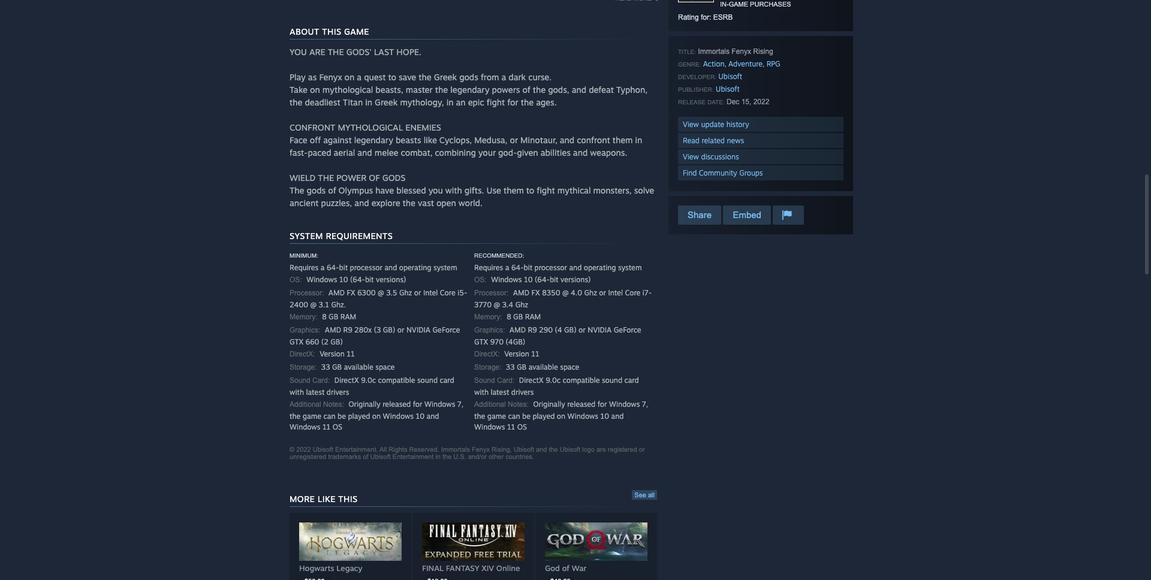 Task type: vqa. For each thing, say whether or not it's contained in the screenshot.
the card related to AMD R9 280x (3 GB) or NVIDIA GeForce GTX 660 (2 GB)
yes



Task type: describe. For each thing, give the bounding box(es) containing it.
280x
[[355, 326, 372, 335]]

fight inside play as fenyx on a quest to save the greek gods from a dark curse. take on mythological beasts, master the legendary powers of the gods, and defeat typhon, the deadliest titan in greek mythology, in an epic fight for the ages.
[[487, 97, 505, 107]]

gtx for amd r9 280x (3 gb) or nvidia geforce gtx 660 (2 gb)
[[290, 338, 304, 347]]

recommended:
[[475, 253, 525, 259]]

windows up reserved.
[[425, 400, 456, 409]]

fight inside wield the power of gods the gods of olympus have blessed you with gifts. use them to fight mythical monsters, solve ancient puzzles, and explore the vast open world.
[[537, 185, 555, 196]]

of inside wield the power of gods the gods of olympus have blessed you with gifts. use them to fight mythical monsters, solve ancient puzzles, and explore the vast open world.
[[328, 185, 336, 196]]

game for 660
[[303, 412, 322, 421]]

view for view update history
[[683, 120, 699, 129]]

8 for 3.4
[[507, 313, 511, 322]]

11 up trademarks
[[323, 423, 331, 432]]

drivers for (2
[[327, 388, 349, 397]]

0 horizontal spatial game
[[344, 26, 369, 37]]

or inside amd r9 290 (4 gb) or nvidia geforce gtx 970 (4gb)
[[579, 326, 586, 335]]

beasts
[[396, 135, 422, 145]]

1 , from the left
[[725, 60, 727, 68]]

amd r9 290 (4 gb) or nvidia geforce gtx 970 (4gb)
[[475, 326, 642, 347]]

(4
[[555, 326, 562, 335]]

gods inside wield the power of gods the gods of olympus have blessed you with gifts. use them to fight mythical monsters, solve ancient puzzles, and explore the vast open world.
[[307, 185, 326, 196]]

this
[[339, 494, 358, 505]]

@ left 4.0
[[563, 289, 569, 298]]

os for (2
[[333, 423, 343, 432]]

8 for 3.1
[[322, 313, 327, 322]]

paced
[[308, 148, 331, 158]]

windows up registered
[[609, 400, 640, 409]]

and up 4.0
[[570, 263, 582, 272]]

3.4
[[502, 301, 514, 310]]

graphics: for 970
[[475, 326, 505, 335]]

god
[[545, 564, 560, 574]]

bit down system requirements
[[339, 263, 348, 272]]

and up reserved.
[[427, 412, 439, 421]]

compatible for (4
[[563, 376, 600, 385]]

more
[[290, 494, 315, 505]]

other
[[489, 454, 504, 461]]

system
[[290, 231, 323, 241]]

os: for amd fx 8350 @ 4.0 ghz or intel core i7- 3770 @ 3.4 ghz
[[475, 276, 487, 284]]

played for (4gb)
[[533, 412, 555, 421]]

titan
[[343, 97, 363, 107]]

view update history
[[683, 120, 750, 129]]

additional for 970
[[475, 401, 506, 409]]

ubisoft right rising,
[[514, 446, 534, 454]]

version for (4gb)
[[505, 350, 530, 359]]

requirements
[[326, 231, 393, 241]]

mythological
[[323, 85, 373, 95]]

an
[[456, 97, 466, 107]]

os for (4gb)
[[518, 423, 527, 432]]

release
[[678, 99, 706, 106]]

@ left 3.1
[[310, 301, 317, 310]]

a down recommended:
[[506, 263, 510, 272]]

amd for 290
[[510, 326, 526, 335]]

the up ©
[[290, 412, 301, 421]]

directx for (2
[[335, 376, 359, 385]]

processor: for 3770
[[475, 289, 509, 298]]

embed
[[733, 210, 762, 220]]

olympus
[[339, 185, 373, 196]]

processor: for 2400
[[290, 289, 324, 298]]

10 up reserved.
[[416, 412, 425, 421]]

in inside confront mythological enemies face off against legendary beasts like cyclops, medusa, or minotaur, and confront them in fast-paced aerial and melee combat, combining your god-given abilities and weapons.
[[636, 135, 643, 145]]

a down system
[[321, 263, 325, 272]]

hogwarts
[[299, 564, 334, 574]]

esrb
[[714, 13, 733, 22]]

all
[[648, 492, 655, 499]]

publisher:
[[678, 86, 714, 93]]

share link
[[678, 206, 722, 225]]

and up registered
[[612, 412, 624, 421]]

and down confront
[[573, 148, 588, 158]]

discussions
[[702, 152, 739, 161]]

the up the master
[[419, 72, 432, 82]]

a left quest
[[357, 72, 362, 82]]

dark
[[509, 72, 526, 82]]

to inside wield the power of gods the gods of olympus have blessed you with gifts. use them to fight mythical monsters, solve ancient puzzles, and explore the vast open world.
[[527, 185, 535, 196]]

available for (2
[[344, 363, 374, 372]]

final fantasy xiv online
[[422, 564, 520, 574]]

card: for (2
[[313, 377, 330, 385]]

see all more like this
[[290, 492, 655, 505]]

core for i7-
[[625, 289, 641, 298]]

15,
[[742, 98, 752, 106]]

bit up 8350
[[550, 275, 559, 284]]

confront mythological enemies face off against legendary beasts like cyclops, medusa, or minotaur, and confront them in fast-paced aerial and melee combat, combining your god-given abilities and weapons.
[[290, 122, 643, 158]]

memory: for 3770
[[475, 313, 503, 322]]

windows down recommended:
[[491, 275, 522, 284]]

developer:
[[678, 74, 717, 80]]

requires a 64-bit processor and operating system os: windows 10 (64-bit versions) for 6300
[[290, 263, 457, 284]]

the up © 2022 ubisoft entertainment. all rights reserved. immortals fenyx rising, ubisoft and the ubisoft logo are registered or unregistered trademarks of ubisoft entertainment in the u.s. and/or other countries.
[[475, 412, 486, 421]]

amd for 280x
[[325, 326, 341, 335]]

deadliest
[[305, 97, 341, 107]]

u.s.
[[454, 454, 467, 461]]

processor for 8350
[[535, 263, 567, 272]]

fast-
[[290, 148, 308, 158]]

wield
[[290, 173, 316, 183]]

0 horizontal spatial gb)
[[331, 338, 343, 347]]

available for (4gb)
[[529, 363, 558, 372]]

typhon,
[[617, 85, 648, 95]]

solve
[[634, 185, 655, 196]]

11 up rising,
[[507, 423, 515, 432]]

logo
[[583, 446, 595, 454]]

version for (2
[[320, 350, 345, 359]]

entertainment
[[393, 454, 434, 461]]

and inside © 2022 ubisoft entertainment. all rights reserved. immortals fenyx rising, ubisoft and the ubisoft logo are registered or unregistered trademarks of ubisoft entertainment in the u.s. and/or other countries.
[[536, 446, 547, 454]]

mythical
[[558, 185, 591, 196]]

related
[[702, 136, 725, 145]]

11 down 290
[[532, 350, 540, 359]]

2022 inside © 2022 ubisoft entertainment. all rights reserved. immortals fenyx rising, ubisoft and the ubisoft logo are registered or unregistered trademarks of ubisoft entertainment in the u.s. and/or other countries.
[[296, 446, 311, 454]]

the inside wield the power of gods the gods of olympus have blessed you with gifts. use them to fight mythical monsters, solve ancient puzzles, and explore the vast open world.
[[403, 198, 416, 208]]

the right countries.
[[549, 446, 558, 454]]

i5-
[[458, 289, 467, 298]]

windows up 3.1
[[307, 275, 337, 284]]

read
[[683, 136, 700, 145]]

all
[[380, 446, 387, 454]]

powers
[[492, 85, 520, 95]]

can for (2
[[324, 412, 336, 421]]

ubisoft left entertainment
[[370, 454, 391, 461]]

the inside wield the power of gods the gods of olympus have blessed you with gifts. use them to fight mythical monsters, solve ancient puzzles, and explore the vast open world.
[[318, 173, 334, 183]]

immortals inside title: immortals fenyx rising genre: action , adventure , rpg developer: ubisoft publisher: ubisoft release date: dec 15, 2022
[[698, 47, 730, 56]]

rating for: esrb
[[678, 13, 733, 22]]

are
[[597, 446, 606, 454]]

in left "an"
[[447, 97, 454, 107]]

directx: for 970
[[475, 350, 500, 359]]

ancient
[[290, 198, 319, 208]]

10 down recommended:
[[524, 275, 533, 284]]

legendary inside play as fenyx on a quest to save the greek gods from a dark curse. take on mythological beasts, master the legendary powers of the gods, and defeat typhon, the deadliest titan in greek mythology, in an epic fight for the ages.
[[451, 85, 490, 95]]

take
[[290, 85, 308, 95]]

sound card: for 660
[[290, 377, 330, 385]]

3770
[[475, 301, 492, 310]]

intel for i7-
[[609, 289, 623, 298]]

© 2022 ubisoft entertainment. all rights reserved. immortals fenyx rising, ubisoft and the ubisoft logo are registered or unregistered trademarks of ubisoft entertainment in the u.s. and/or other countries.
[[290, 446, 645, 461]]

space for (4
[[560, 363, 580, 372]]

of inside god of war link
[[562, 564, 570, 574]]

find
[[683, 169, 697, 178]]

290
[[539, 326, 553, 335]]

final fantasy xiv online link
[[413, 514, 534, 581]]

against
[[323, 135, 352, 145]]

given
[[517, 148, 538, 158]]

ubisoft right ©
[[313, 446, 333, 454]]

nvidia for (4
[[588, 326, 612, 335]]

of inside © 2022 ubisoft entertainment. all rights reserved. immortals fenyx rising, ubisoft and the ubisoft logo are registered or unregistered trademarks of ubisoft entertainment in the u.s. and/or other countries.
[[363, 454, 369, 461]]

fenyx inside © 2022 ubisoft entertainment. all rights reserved. immortals fenyx rising, ubisoft and the ubisoft logo are registered or unregistered trademarks of ubisoft entertainment in the u.s. and/or other countries.
[[472, 446, 490, 454]]

nvidia for (3
[[407, 326, 431, 335]]

view update history link
[[678, 117, 844, 132]]

notes: for (4gb)
[[508, 401, 529, 409]]

with inside wield the power of gods the gods of olympus have blessed you with gifts. use them to fight mythical monsters, solve ancient puzzles, and explore the vast open world.
[[446, 185, 462, 196]]

or inside confront mythological enemies face off against legendary beasts like cyclops, medusa, or minotaur, and confront them in fast-paced aerial and melee combat, combining your god-given abilities and weapons.
[[510, 135, 518, 145]]

epic
[[468, 97, 485, 107]]

find community groups link
[[678, 166, 844, 181]]

the
[[290, 185, 304, 196]]

970
[[491, 338, 504, 347]]

storage: for 660
[[290, 364, 317, 372]]

drivers for (4gb)
[[512, 388, 534, 397]]

8350
[[542, 289, 561, 298]]

of inside play as fenyx on a quest to save the greek gods from a dark curse. take on mythological beasts, master the legendary powers of the gods, and defeat typhon, the deadliest titan in greek mythology, in an epic fight for the ages.
[[523, 85, 531, 95]]

action
[[703, 59, 725, 68]]

master
[[406, 85, 433, 95]]

released for (4
[[568, 400, 596, 409]]

2 , from the left
[[763, 60, 765, 68]]

64- for 6300
[[327, 263, 339, 272]]

additional notes: for 970
[[475, 401, 529, 409]]

with for amd fx 8350 @ 4.0 ghz or intel core i7- 3770 @ 3.4 ghz
[[475, 388, 489, 397]]

sound for 660
[[290, 377, 311, 385]]

system for i5-
[[434, 263, 457, 272]]

directx: version 11 storage: 33 gb available space for (4gb)
[[475, 350, 580, 372]]

like inside confront mythological enemies face off against legendary beasts like cyclops, medusa, or minotaur, and confront them in fast-paced aerial and melee combat, combining your god-given abilities and weapons.
[[424, 135, 437, 145]]

to inside play as fenyx on a quest to save the greek gods from a dark curse. take on mythological beasts, master the legendary powers of the gods, and defeat typhon, the deadliest titan in greek mythology, in an epic fight for the ages.
[[388, 72, 396, 82]]

war
[[572, 564, 587, 574]]

last
[[374, 47, 394, 57]]

online
[[497, 564, 520, 574]]

graphics: for 660
[[290, 326, 321, 335]]

weapons.
[[590, 148, 628, 158]]

played for (2
[[348, 412, 370, 421]]

gb down (4gb)
[[517, 363, 527, 372]]

save
[[399, 72, 417, 82]]

gods
[[383, 173, 406, 183]]

33 for (2
[[321, 363, 330, 372]]

ghz for 3.5
[[399, 289, 412, 298]]

the left u.s.
[[443, 454, 452, 461]]

ubisoft up dec on the right
[[716, 85, 740, 94]]

play
[[290, 72, 306, 82]]

windows up rights
[[383, 412, 414, 421]]

power
[[337, 173, 367, 183]]

i7-
[[643, 289, 652, 298]]

combining
[[435, 148, 476, 158]]

and up 3.5
[[385, 263, 397, 272]]

versions) for 3.5
[[376, 275, 406, 284]]

ubisoft down adventure
[[719, 72, 743, 81]]

title:
[[678, 49, 696, 55]]

about this game
[[290, 26, 369, 37]]

0 vertical spatial the
[[328, 47, 344, 57]]

the left ages.
[[521, 97, 534, 107]]

off
[[310, 135, 321, 145]]

them for in
[[613, 135, 633, 145]]

fx for 6300
[[347, 289, 356, 298]]

the right the master
[[435, 85, 448, 95]]

see
[[635, 492, 647, 499]]

@ left 3.5
[[378, 289, 384, 298]]

a up 'powers'
[[502, 72, 507, 82]]

play as fenyx on a quest to save the greek gods from a dark curse. take on mythological beasts, master the legendary powers of the gods, and defeat typhon, the deadliest titan in greek mythology, in an epic fight for the ages.
[[290, 72, 648, 107]]

requires a 64-bit processor and operating system os: windows 10 (64-bit versions) for 8350
[[475, 263, 642, 284]]

adventure
[[729, 59, 763, 68]]

storage: for 970
[[475, 364, 502, 372]]

and right aerial
[[358, 148, 372, 158]]

with for amd fx 6300 @ 3.5 ghz or intel core i5- 2400 @ 3.1 ghz.
[[290, 388, 304, 397]]

bit up 6300
[[365, 275, 374, 284]]

amd r9 280x (3 gb) or nvidia geforce gtx 660 (2 gb)
[[290, 326, 460, 347]]

for for amd fx 8350 @ 4.0 ghz or intel core i7- 3770 @ 3.4 ghz
[[598, 400, 607, 409]]

windows up rising,
[[475, 423, 505, 432]]

amd for 8350
[[513, 289, 530, 298]]

11 down 280x
[[347, 350, 355, 359]]

fx for 8350
[[532, 289, 540, 298]]

10 up are
[[601, 412, 610, 421]]



Task type: locate. For each thing, give the bounding box(es) containing it.
game up the esrb
[[729, 1, 749, 8]]

2 r9 from the left
[[528, 326, 537, 335]]

gods,
[[548, 85, 570, 95]]

2400
[[290, 301, 308, 310]]

2 64- from the left
[[512, 263, 524, 272]]

immortals right reserved.
[[441, 446, 470, 454]]

for:
[[701, 13, 712, 22]]

gb down ghz.
[[329, 313, 338, 322]]

1 vertical spatial immortals
[[441, 446, 470, 454]]

2 card: from the left
[[497, 377, 515, 385]]

0 horizontal spatial compatible
[[378, 376, 415, 385]]

nvidia inside amd r9 280x (3 gb) or nvidia geforce gtx 660 (2 gb)
[[407, 326, 431, 335]]

can for (4gb)
[[508, 412, 520, 421]]

2 graphics: from the left
[[475, 326, 505, 335]]

fenyx for as
[[319, 72, 342, 82]]

0 horizontal spatial with
[[290, 388, 304, 397]]

1 system from the left
[[434, 263, 457, 272]]

notes: for (2
[[323, 401, 344, 409]]

or inside © 2022 ubisoft entertainment. all rights reserved. immortals fenyx rising, ubisoft and the ubisoft logo are registered or unregistered trademarks of ubisoft entertainment in the u.s. and/or other countries.
[[639, 446, 645, 454]]

1 processor from the left
[[350, 263, 383, 272]]

2 space from the left
[[560, 363, 580, 372]]

in-
[[720, 1, 729, 8]]

gb down amd r9 280x (3 gb) or nvidia geforce gtx 660 (2 gb)
[[332, 363, 342, 372]]

1 sound from the left
[[290, 377, 311, 385]]

the down take
[[290, 97, 303, 107]]

gb) right (2
[[331, 338, 343, 347]]

directx down (4gb)
[[519, 376, 544, 385]]

2 storage: from the left
[[475, 364, 502, 372]]

ram for ghz
[[525, 313, 541, 322]]

greek up "an"
[[434, 72, 457, 82]]

be up entertainment.
[[338, 412, 346, 421]]

trademarks
[[328, 454, 361, 461]]

1 horizontal spatial os
[[518, 423, 527, 432]]

compatible for (3
[[378, 376, 415, 385]]

2 processor from the left
[[535, 263, 567, 272]]

be for (4gb)
[[522, 412, 531, 421]]

1 horizontal spatial r9
[[528, 326, 537, 335]]

2 intel from the left
[[609, 289, 623, 298]]

and inside wield the power of gods the gods of olympus have blessed you with gifts. use them to fight mythical monsters, solve ancient puzzles, and explore the vast open world.
[[355, 198, 369, 208]]

2 os: from the left
[[475, 276, 487, 284]]

gb) right (4
[[565, 326, 577, 335]]

0 horizontal spatial fenyx
[[319, 72, 342, 82]]

the
[[328, 47, 344, 57], [318, 173, 334, 183]]

1 horizontal spatial geforce
[[614, 326, 642, 335]]

latest
[[306, 388, 325, 397], [491, 388, 510, 397]]

card: down 970
[[497, 377, 515, 385]]

@ left 3.4
[[494, 301, 500, 310]]

8 down 3.1
[[322, 313, 327, 322]]

0 vertical spatial greek
[[434, 72, 457, 82]]

geforce for amd r9 280x (3 gb) or nvidia geforce gtx 660 (2 gb)
[[433, 326, 460, 335]]

amd inside amd fx 6300 @ 3.5 ghz or intel core i5- 2400 @ 3.1 ghz.
[[329, 289, 345, 298]]

them
[[613, 135, 633, 145], [504, 185, 524, 196]]

2 compatible from the left
[[563, 376, 600, 385]]

card for amd r9 280x (3 gb) or nvidia geforce gtx 660 (2 gb)
[[440, 376, 455, 385]]

operating
[[399, 263, 432, 272], [584, 263, 616, 272]]

requires down the minimum: at the top of the page
[[290, 263, 319, 272]]

drivers down (2
[[327, 388, 349, 397]]

directx 9.0c compatible sound card with latest drivers for (4
[[475, 376, 639, 397]]

immortals inside © 2022 ubisoft entertainment. all rights reserved. immortals fenyx rising, ubisoft and the ubisoft logo are registered or unregistered trademarks of ubisoft entertainment in the u.s. and/or other countries.
[[441, 446, 470, 454]]

2 version from the left
[[505, 350, 530, 359]]

0 horizontal spatial fight
[[487, 97, 505, 107]]

1 64- from the left
[[327, 263, 339, 272]]

2 ram from the left
[[525, 313, 541, 322]]

compatible down amd r9 290 (4 gb) or nvidia geforce gtx 970 (4gb)
[[563, 376, 600, 385]]

groups
[[740, 169, 763, 178]]

amd inside amd r9 290 (4 gb) or nvidia geforce gtx 970 (4gb)
[[510, 326, 526, 335]]

amd fx 6300 @ 3.5 ghz or intel core i5- 2400 @ 3.1 ghz.
[[290, 289, 467, 310]]

2 (64- from the left
[[535, 275, 550, 284]]

reserved.
[[409, 446, 439, 454]]

face
[[290, 135, 308, 145]]

2 processor: from the left
[[475, 289, 509, 298]]

1 sound card: from the left
[[290, 377, 330, 385]]

directx: version 11 storage: 33 gb available space down (2
[[290, 350, 395, 372]]

2 8 from the left
[[507, 313, 511, 322]]

bit down recommended:
[[524, 263, 533, 272]]

in right 'titan'
[[365, 97, 373, 107]]

1 vertical spatial legendary
[[354, 135, 393, 145]]

originally
[[349, 400, 381, 409], [533, 400, 566, 409]]

see all link
[[632, 491, 657, 500]]

1 horizontal spatial 8
[[507, 313, 511, 322]]

additional up rising,
[[475, 401, 506, 409]]

1 horizontal spatial processor
[[535, 263, 567, 272]]

r9
[[343, 326, 353, 335], [528, 326, 537, 335]]

ghz inside amd fx 6300 @ 3.5 ghz or intel core i5- 2400 @ 3.1 ghz.
[[399, 289, 412, 298]]

1 os: from the left
[[290, 276, 302, 284]]

additional notes: up rising,
[[475, 401, 529, 409]]

1 horizontal spatial 2022
[[754, 98, 770, 106]]

2 gtx from the left
[[475, 338, 488, 347]]

2 directx 9.0c compatible sound card with latest drivers from the left
[[475, 376, 639, 397]]

requires down recommended:
[[475, 263, 503, 272]]

2 sound from the left
[[602, 376, 623, 385]]

9.0c for 280x
[[361, 376, 376, 385]]

0 vertical spatial fenyx
[[732, 47, 752, 56]]

1 horizontal spatial operating
[[584, 263, 616, 272]]

7, for amd r9 280x (3 gb) or nvidia geforce gtx 660 (2 gb)
[[458, 400, 464, 409]]

directx 9.0c compatible sound card with latest drivers for (3
[[290, 376, 455, 397]]

2 horizontal spatial gb)
[[565, 326, 577, 335]]

originally released for windows 7, the game can be played on windows 10 and windows 11 os for (2
[[290, 400, 464, 432]]

1 operating from the left
[[399, 263, 432, 272]]

1 horizontal spatial (64-
[[535, 275, 550, 284]]

1 directx: version 11 storage: 33 gb available space from the left
[[290, 350, 395, 372]]

0 horizontal spatial 33
[[321, 363, 330, 372]]

2 notes: from the left
[[508, 401, 529, 409]]

2 originally from the left
[[533, 400, 566, 409]]

geforce for amd r9 290 (4 gb) or nvidia geforce gtx 970 (4gb)
[[614, 326, 642, 335]]

rpg link
[[767, 59, 781, 68]]

1 horizontal spatial sound
[[475, 377, 495, 385]]

1 played from the left
[[348, 412, 370, 421]]

directx: for 660
[[290, 350, 315, 359]]

, left rpg
[[763, 60, 765, 68]]

rights
[[389, 446, 408, 454]]

0 horizontal spatial additional
[[290, 401, 321, 409]]

operating for 3.5
[[399, 263, 432, 272]]

1 directx 9.0c compatible sound card with latest drivers from the left
[[290, 376, 455, 397]]

0 horizontal spatial geforce
[[433, 326, 460, 335]]

1 additional from the left
[[290, 401, 321, 409]]

1 horizontal spatial directx:
[[475, 350, 500, 359]]

0 horizontal spatial game
[[303, 412, 322, 421]]

memory: 8 gb ram for 3.1
[[290, 313, 357, 322]]

2 horizontal spatial with
[[475, 388, 489, 397]]

intel
[[423, 289, 438, 298], [609, 289, 623, 298]]

2 operating from the left
[[584, 263, 616, 272]]

versions) up 3.5
[[376, 275, 406, 284]]

directx: down 970
[[475, 350, 500, 359]]

hogwarts legacy
[[299, 564, 363, 574]]

0 horizontal spatial intel
[[423, 289, 438, 298]]

sound for amd r9 290 (4 gb) or nvidia geforce gtx 970 (4gb)
[[602, 376, 623, 385]]

in
[[365, 97, 373, 107], [447, 97, 454, 107], [636, 135, 643, 145], [436, 454, 441, 461]]

1 latest from the left
[[306, 388, 325, 397]]

1 originally from the left
[[349, 400, 381, 409]]

or inside amd fx 8350 @ 4.0 ghz or intel core i7- 3770 @ 3.4 ghz
[[599, 289, 606, 298]]

you
[[429, 185, 443, 196]]

1 sound from the left
[[418, 376, 438, 385]]

0 horizontal spatial ram
[[341, 313, 357, 322]]

game up unregistered
[[303, 412, 322, 421]]

memory: down 2400
[[290, 313, 318, 322]]

1 drivers from the left
[[327, 388, 349, 397]]

originally released for windows 7, the game can be played on windows 10 and windows 11 os up the logo
[[475, 400, 649, 432]]

0 horizontal spatial additional notes:
[[290, 401, 344, 409]]

news
[[727, 136, 745, 145]]

intel left i5- at the left of page
[[423, 289, 438, 298]]

0 horizontal spatial directx
[[335, 376, 359, 385]]

rising
[[754, 47, 774, 56]]

processor:
[[290, 289, 324, 298], [475, 289, 509, 298]]

released up rights
[[383, 400, 411, 409]]

or inside amd r9 280x (3 gb) or nvidia geforce gtx 660 (2 gb)
[[398, 326, 405, 335]]

1 horizontal spatial storage:
[[475, 364, 502, 372]]

2 geforce from the left
[[614, 326, 642, 335]]

1 available from the left
[[344, 363, 374, 372]]

amd
[[329, 289, 345, 298], [513, 289, 530, 298], [325, 326, 341, 335], [510, 326, 526, 335]]

1 notes: from the left
[[323, 401, 344, 409]]

memory:
[[290, 313, 318, 322], [475, 313, 503, 322]]

0 vertical spatial fight
[[487, 97, 505, 107]]

game
[[303, 412, 322, 421], [488, 412, 506, 421]]

1 horizontal spatial intel
[[609, 289, 623, 298]]

1 card: from the left
[[313, 377, 330, 385]]

directx for (4gb)
[[519, 376, 544, 385]]

gtx inside amd r9 280x (3 gb) or nvidia geforce gtx 660 (2 gb)
[[290, 338, 304, 347]]

os: for amd fx 6300 @ 3.5 ghz or intel core i5- 2400 @ 3.1 ghz.
[[290, 276, 302, 284]]

confront
[[290, 122, 336, 133]]

the down curse.
[[533, 85, 546, 95]]

on
[[345, 72, 355, 82], [310, 85, 320, 95], [372, 412, 381, 421], [557, 412, 566, 421]]

0 horizontal spatial greek
[[375, 97, 398, 107]]

0 vertical spatial immortals
[[698, 47, 730, 56]]

read related news link
[[678, 133, 844, 148]]

2 memory: from the left
[[475, 313, 503, 322]]

1 nvidia from the left
[[407, 326, 431, 335]]

1 additional notes: from the left
[[290, 401, 344, 409]]

card: for (4gb)
[[497, 377, 515, 385]]

ghz right 4.0
[[585, 289, 597, 298]]

2 latest from the left
[[491, 388, 510, 397]]

from
[[481, 72, 499, 82]]

view for view discussions
[[683, 152, 699, 161]]

and up 'abilities'
[[560, 135, 575, 145]]

©
[[290, 446, 295, 454]]

0 horizontal spatial immortals
[[441, 446, 470, 454]]

core inside amd fx 6300 @ 3.5 ghz or intel core i5- 2400 @ 3.1 ghz.
[[440, 289, 456, 298]]

gb) for (3
[[383, 326, 395, 335]]

2 system from the left
[[618, 263, 642, 272]]

2 can from the left
[[508, 412, 520, 421]]

(3
[[374, 326, 381, 335]]

can up rising,
[[508, 412, 520, 421]]

originally released for windows 7, the game can be played on windows 10 and windows 11 os for (4gb)
[[475, 400, 649, 432]]

nvidia inside amd r9 290 (4 gb) or nvidia geforce gtx 970 (4gb)
[[588, 326, 612, 335]]

0 horizontal spatial (64-
[[350, 275, 365, 284]]

and/or
[[468, 454, 487, 461]]

0 horizontal spatial legendary
[[354, 135, 393, 145]]

1 originally released for windows 7, the game can be played on windows 10 and windows 11 os from the left
[[290, 400, 464, 432]]

2 33 from the left
[[506, 363, 515, 372]]

660
[[306, 338, 319, 347]]

processor for 6300
[[350, 263, 383, 272]]

r9 left 290
[[528, 326, 537, 335]]

card for amd r9 290 (4 gb) or nvidia geforce gtx 970 (4gb)
[[625, 376, 639, 385]]

xiv
[[482, 564, 494, 574]]

be for (2
[[338, 412, 346, 421]]

amd fx 8350 @ 4.0 ghz or intel core i7- 3770 @ 3.4 ghz
[[475, 289, 652, 310]]

0 horizontal spatial processor
[[350, 263, 383, 272]]

memory: for 2400
[[290, 313, 318, 322]]

view up read
[[683, 120, 699, 129]]

additional for 660
[[290, 401, 321, 409]]

operating for 4.0
[[584, 263, 616, 272]]

0 horizontal spatial processor:
[[290, 289, 324, 298]]

ghz.
[[331, 301, 346, 310]]

1 directx: from the left
[[290, 350, 315, 359]]

1 horizontal spatial greek
[[434, 72, 457, 82]]

space for (3
[[376, 363, 395, 372]]

fx inside amd fx 6300 @ 3.5 ghz or intel core i5- 2400 @ 3.1 ghz.
[[347, 289, 356, 298]]

version down (2
[[320, 350, 345, 359]]

1 horizontal spatial can
[[508, 412, 520, 421]]

or right registered
[[639, 446, 645, 454]]

1 horizontal spatial 7,
[[642, 400, 649, 409]]

for up are
[[598, 400, 607, 409]]

7, for amd r9 290 (4 gb) or nvidia geforce gtx 970 (4gb)
[[642, 400, 649, 409]]

for inside play as fenyx on a quest to save the greek gods from a dark curse. take on mythological beasts, master the legendary powers of the gods, and defeat typhon, the deadliest titan in greek mythology, in an epic fight for the ages.
[[508, 97, 519, 107]]

1 geforce from the left
[[433, 326, 460, 335]]

versions) for 4.0
[[561, 275, 591, 284]]

1 requires a 64-bit processor and operating system os: windows 10 (64-bit versions) from the left
[[290, 263, 457, 284]]

requires a 64-bit processor and operating system os: windows 10 (64-bit versions) up 6300
[[290, 263, 457, 284]]

2 view from the top
[[683, 152, 699, 161]]

2 versions) from the left
[[561, 275, 591, 284]]

amd inside amd r9 280x (3 gb) or nvidia geforce gtx 660 (2 gb)
[[325, 326, 341, 335]]

ubisoft link up dec on the right
[[716, 85, 740, 94]]

1 (64- from the left
[[350, 275, 365, 284]]

1 horizontal spatial system
[[618, 263, 642, 272]]

notes:
[[323, 401, 344, 409], [508, 401, 529, 409]]

to up beasts,
[[388, 72, 396, 82]]

1 processor: from the left
[[290, 289, 324, 298]]

0 horizontal spatial originally
[[349, 400, 381, 409]]

adventure link
[[729, 59, 763, 68]]

1 horizontal spatial game
[[729, 1, 749, 8]]

1 horizontal spatial ghz
[[516, 301, 528, 310]]

0 horizontal spatial operating
[[399, 263, 432, 272]]

gtx inside amd r9 290 (4 gb) or nvidia geforce gtx 970 (4gb)
[[475, 338, 488, 347]]

r9 inside amd r9 280x (3 gb) or nvidia geforce gtx 660 (2 gb)
[[343, 326, 353, 335]]

graphics: up '660'
[[290, 326, 321, 335]]

originally for (4gb)
[[533, 400, 566, 409]]

1 horizontal spatial version
[[505, 350, 530, 359]]

0 horizontal spatial fx
[[347, 289, 356, 298]]

64- for 8350
[[512, 263, 524, 272]]

11
[[347, 350, 355, 359], [532, 350, 540, 359], [323, 423, 331, 432], [507, 423, 515, 432]]

os up countries.
[[518, 423, 527, 432]]

fenyx up adventure
[[732, 47, 752, 56]]

directx: version 11 storage: 33 gb available space for (2
[[290, 350, 395, 372]]

gb) inside amd r9 290 (4 gb) or nvidia geforce gtx 970 (4gb)
[[565, 326, 577, 335]]

for for amd fx 6300 @ 3.5 ghz or intel core i5- 2400 @ 3.1 ghz.
[[413, 400, 423, 409]]

the right are
[[328, 47, 344, 57]]

gods left from
[[460, 72, 479, 82]]

space down amd r9 290 (4 gb) or nvidia geforce gtx 970 (4gb)
[[560, 363, 580, 372]]

amd up ghz.
[[329, 289, 345, 298]]

0 horizontal spatial card
[[440, 376, 455, 385]]

hope.
[[397, 47, 422, 57]]

1 horizontal spatial core
[[625, 289, 641, 298]]

world.
[[459, 198, 483, 208]]

released up the logo
[[568, 400, 596, 409]]

confront
[[577, 135, 610, 145]]

originally for (2
[[349, 400, 381, 409]]

nvidia right (3
[[407, 326, 431, 335]]

amd inside amd fx 8350 @ 4.0 ghz or intel core i7- 3770 @ 3.4 ghz
[[513, 289, 530, 298]]

aerial
[[334, 148, 355, 158]]

geforce
[[433, 326, 460, 335], [614, 326, 642, 335]]

1 storage: from the left
[[290, 364, 317, 372]]

0 vertical spatial 2022
[[754, 98, 770, 106]]

the
[[419, 72, 432, 82], [435, 85, 448, 95], [533, 85, 546, 95], [290, 97, 303, 107], [521, 97, 534, 107], [403, 198, 416, 208], [290, 412, 301, 421], [475, 412, 486, 421], [549, 446, 558, 454], [443, 454, 452, 461]]

2 os from the left
[[518, 423, 527, 432]]

directx 9.0c compatible sound card with latest drivers down amd r9 290 (4 gb) or nvidia geforce gtx 970 (4gb)
[[475, 376, 639, 397]]

1 vertical spatial fight
[[537, 185, 555, 196]]

ubisoft link for publisher:
[[716, 85, 740, 94]]

2 requires from the left
[[475, 263, 503, 272]]

sound for 970
[[475, 377, 495, 385]]

game for 970
[[488, 412, 506, 421]]

sound down '660'
[[290, 377, 311, 385]]

countries.
[[506, 454, 534, 461]]

notes: up rising,
[[508, 401, 529, 409]]

windows
[[307, 275, 337, 284], [491, 275, 522, 284], [425, 400, 456, 409], [609, 400, 640, 409], [383, 412, 414, 421], [568, 412, 599, 421], [290, 423, 321, 432], [475, 423, 505, 432]]

6300
[[358, 289, 376, 298]]

intel inside amd fx 6300 @ 3.5 ghz or intel core i5- 2400 @ 3.1 ghz.
[[423, 289, 438, 298]]

them inside wield the power of gods the gods of olympus have blessed you with gifts. use them to fight mythical monsters, solve ancient puzzles, and explore the vast open world.
[[504, 185, 524, 196]]

0 horizontal spatial card:
[[313, 377, 330, 385]]

0 horizontal spatial 9.0c
[[361, 376, 376, 385]]

1 vertical spatial view
[[683, 152, 699, 161]]

or inside amd fx 6300 @ 3.5 ghz or intel core i5- 2400 @ 3.1 ghz.
[[414, 289, 421, 298]]

1 horizontal spatial versions)
[[561, 275, 591, 284]]

you
[[290, 47, 307, 57]]

game up rising,
[[488, 412, 506, 421]]

immortals up action
[[698, 47, 730, 56]]

1 directx from the left
[[335, 376, 359, 385]]

0 horizontal spatial sound
[[418, 376, 438, 385]]

of
[[523, 85, 531, 95], [328, 185, 336, 196], [363, 454, 369, 461], [562, 564, 570, 574]]

(64- for 6300
[[350, 275, 365, 284]]

geforce inside amd r9 280x (3 gb) or nvidia geforce gtx 660 (2 gb)
[[433, 326, 460, 335]]

intel for i5-
[[423, 289, 438, 298]]

of up puzzles,
[[328, 185, 336, 196]]

available down amd r9 280x (3 gb) or nvidia geforce gtx 660 (2 gb)
[[344, 363, 374, 372]]

core inside amd fx 8350 @ 4.0 ghz or intel core i7- 3770 @ 3.4 ghz
[[625, 289, 641, 298]]

0 horizontal spatial memory:
[[290, 313, 318, 322]]

sound card: for 970
[[475, 377, 515, 385]]

0 horizontal spatial drivers
[[327, 388, 349, 397]]

0 horizontal spatial 64-
[[327, 263, 339, 272]]

0 horizontal spatial versions)
[[376, 275, 406, 284]]

0 horizontal spatial be
[[338, 412, 346, 421]]

r9 for 280x
[[343, 326, 353, 335]]

2 fx from the left
[[532, 289, 540, 298]]

directx: down '660'
[[290, 350, 315, 359]]

them inside confront mythological enemies face off against legendary beasts like cyclops, medusa, or minotaur, and confront them in fast-paced aerial and melee combat, combining your god-given abilities and weapons.
[[613, 135, 633, 145]]

system requirements
[[290, 231, 393, 241]]

ubisoft left the logo
[[560, 446, 581, 454]]

1 intel from the left
[[423, 289, 438, 298]]

be up countries.
[[522, 412, 531, 421]]

embed link
[[724, 206, 771, 225]]

fight left mythical
[[537, 185, 555, 196]]

latest for 970
[[491, 388, 510, 397]]

1 memory: 8 gb ram from the left
[[290, 313, 357, 322]]

2 directx from the left
[[519, 376, 544, 385]]

your
[[479, 148, 496, 158]]

ubisoft link
[[719, 72, 743, 81], [716, 85, 740, 94]]

requires for amd fx 6300 @ 3.5 ghz or intel core i5- 2400 @ 3.1 ghz.
[[290, 263, 319, 272]]

in-game purchases
[[720, 1, 792, 8]]

of down dark
[[523, 85, 531, 95]]

gb down 3.4
[[514, 313, 523, 322]]

in inside © 2022 ubisoft entertainment. all rights reserved. immortals fenyx rising, ubisoft and the ubisoft logo are registered or unregistered trademarks of ubisoft entertainment in the u.s. and/or other countries.
[[436, 454, 441, 461]]

1 9.0c from the left
[[361, 376, 376, 385]]

10 up ghz.
[[340, 275, 348, 284]]

1 horizontal spatial fx
[[532, 289, 540, 298]]

1 game from the left
[[303, 412, 322, 421]]

sound card: down '660'
[[290, 377, 330, 385]]

1 version from the left
[[320, 350, 345, 359]]

memory: down 3770
[[475, 313, 503, 322]]

2 directx: from the left
[[475, 350, 500, 359]]

(64- up 8350
[[535, 275, 550, 284]]

memory: 8 gb ram for 3.4
[[475, 313, 541, 322]]

god of war
[[545, 564, 587, 574]]

1 gtx from the left
[[290, 338, 304, 347]]

1 horizontal spatial for
[[508, 97, 519, 107]]

ubisoft link for developer:
[[719, 72, 743, 81]]

2 9.0c from the left
[[546, 376, 561, 385]]

2 game from the left
[[488, 412, 506, 421]]

(64- for 8350
[[535, 275, 550, 284]]

(2
[[321, 338, 329, 347]]

1 core from the left
[[440, 289, 456, 298]]

2 additional from the left
[[475, 401, 506, 409]]

sound down 970
[[475, 377, 495, 385]]

1 horizontal spatial released
[[568, 400, 596, 409]]

intel inside amd fx 8350 @ 4.0 ghz or intel core i7- 3770 @ 3.4 ghz
[[609, 289, 623, 298]]

33 down (2
[[321, 363, 330, 372]]

processor up 6300
[[350, 263, 383, 272]]

r9 inside amd r9 290 (4 gb) or nvidia geforce gtx 970 (4gb)
[[528, 326, 537, 335]]

2 sound from the left
[[475, 377, 495, 385]]

space down amd r9 280x (3 gb) or nvidia geforce gtx 660 (2 gb)
[[376, 363, 395, 372]]

1 horizontal spatial to
[[527, 185, 535, 196]]

1 ram from the left
[[341, 313, 357, 322]]

1 horizontal spatial fenyx
[[472, 446, 490, 454]]

2 horizontal spatial ghz
[[585, 289, 597, 298]]

read related news
[[683, 136, 745, 145]]

fenyx inside title: immortals fenyx rising genre: action , adventure , rpg developer: ubisoft publisher: ubisoft release date: dec 15, 2022
[[732, 47, 752, 56]]

0 horizontal spatial r9
[[343, 326, 353, 335]]

ram for ghz.
[[341, 313, 357, 322]]

version down (4gb)
[[505, 350, 530, 359]]

core for i5-
[[440, 289, 456, 298]]

0 horizontal spatial 8
[[322, 313, 327, 322]]

2 requires a 64-bit processor and operating system os: windows 10 (64-bit versions) from the left
[[475, 263, 642, 284]]

have
[[376, 185, 394, 196]]

graphics: up 970
[[475, 326, 505, 335]]

0 vertical spatial to
[[388, 72, 396, 82]]

3.1
[[319, 301, 329, 310]]

and inside play as fenyx on a quest to save the greek gods from a dark curse. take on mythological beasts, master the legendary powers of the gods, and defeat typhon, the deadliest titan in greek mythology, in an epic fight for the ages.
[[572, 85, 587, 95]]

2022 right "15,"
[[754, 98, 770, 106]]

2 card from the left
[[625, 376, 639, 385]]

2 additional notes: from the left
[[475, 401, 529, 409]]

ghz for 4.0
[[585, 289, 597, 298]]

them for to
[[504, 185, 524, 196]]

0 horizontal spatial originally released for windows 7, the game can be played on windows 10 and windows 11 os
[[290, 400, 464, 432]]

0 horizontal spatial them
[[504, 185, 524, 196]]

8 down 3.4
[[507, 313, 511, 322]]

gtx
[[290, 338, 304, 347], [475, 338, 488, 347]]

1 horizontal spatial compatible
[[563, 376, 600, 385]]

2 originally released for windows 7, the game can be played on windows 10 and windows 11 os from the left
[[475, 400, 649, 432]]

amd for 6300
[[329, 289, 345, 298]]

additional notes: for 660
[[290, 401, 344, 409]]

3.5
[[386, 289, 397, 298]]

1 versions) from the left
[[376, 275, 406, 284]]

2 directx: version 11 storage: 33 gb available space from the left
[[475, 350, 580, 372]]

1 view from the top
[[683, 120, 699, 129]]

0 horizontal spatial sound card:
[[290, 377, 330, 385]]

33 for (4gb)
[[506, 363, 515, 372]]

find community groups
[[683, 169, 763, 178]]

2 nvidia from the left
[[588, 326, 612, 335]]

2 horizontal spatial fenyx
[[732, 47, 752, 56]]

1 horizontal spatial graphics:
[[475, 326, 505, 335]]

1 vertical spatial ubisoft link
[[716, 85, 740, 94]]

0 vertical spatial ubisoft link
[[719, 72, 743, 81]]

9.0c for 290
[[546, 376, 561, 385]]

1 vertical spatial fenyx
[[319, 72, 342, 82]]

0 vertical spatial game
[[729, 1, 749, 8]]

r9 for 290
[[528, 326, 537, 335]]

0 horizontal spatial graphics:
[[290, 326, 321, 335]]

1 horizontal spatial 64-
[[512, 263, 524, 272]]

1 33 from the left
[[321, 363, 330, 372]]

geforce inside amd r9 290 (4 gb) or nvidia geforce gtx 970 (4gb)
[[614, 326, 642, 335]]

unregistered
[[290, 454, 326, 461]]

1 released from the left
[[383, 400, 411, 409]]

1 fx from the left
[[347, 289, 356, 298]]

windows up the logo
[[568, 412, 599, 421]]

9.0c
[[361, 376, 376, 385], [546, 376, 561, 385]]

2 released from the left
[[568, 400, 596, 409]]

1 horizontal spatial ram
[[525, 313, 541, 322]]

fenyx for immortals
[[732, 47, 752, 56]]

1 os from the left
[[333, 423, 343, 432]]

or right 3.5
[[414, 289, 421, 298]]

2022
[[754, 98, 770, 106], [296, 446, 311, 454]]

2022 right ©
[[296, 446, 311, 454]]

hogwarts legacy link
[[290, 514, 412, 581]]

versions)
[[376, 275, 406, 284], [561, 275, 591, 284]]

1 can from the left
[[324, 412, 336, 421]]

1 memory: from the left
[[290, 313, 318, 322]]

gods up ancient at the left
[[307, 185, 326, 196]]

processor
[[350, 263, 383, 272], [535, 263, 567, 272]]

1 card from the left
[[440, 376, 455, 385]]

0 vertical spatial view
[[683, 120, 699, 129]]

0 horizontal spatial version
[[320, 350, 345, 359]]

gods inside play as fenyx on a quest to save the greek gods from a dark curse. take on mythological beasts, master the legendary powers of the gods, and defeat typhon, the deadliest titan in greek mythology, in an epic fight for the ages.
[[460, 72, 479, 82]]

like inside see all more like this
[[318, 494, 336, 505]]

1 horizontal spatial game
[[488, 412, 506, 421]]

1 horizontal spatial notes:
[[508, 401, 529, 409]]

10
[[340, 275, 348, 284], [524, 275, 533, 284], [416, 412, 425, 421], [601, 412, 610, 421]]

1 8 from the left
[[322, 313, 327, 322]]

available
[[344, 363, 374, 372], [529, 363, 558, 372]]

33
[[321, 363, 330, 372], [506, 363, 515, 372]]

1 r9 from the left
[[343, 326, 353, 335]]

1 vertical spatial greek
[[375, 97, 398, 107]]

view discussions link
[[678, 149, 844, 164]]

2 drivers from the left
[[512, 388, 534, 397]]

version
[[320, 350, 345, 359], [505, 350, 530, 359]]

gods'
[[347, 47, 372, 57]]

1 horizontal spatial memory: 8 gb ram
[[475, 313, 541, 322]]

registered
[[608, 446, 638, 454]]

fenyx inside play as fenyx on a quest to save the greek gods from a dark curse. take on mythological beasts, master the legendary powers of the gods, and defeat typhon, the deadliest titan in greek mythology, in an epic fight for the ages.
[[319, 72, 342, 82]]

gtx for amd r9 290 (4 gb) or nvidia geforce gtx 970 (4gb)
[[475, 338, 488, 347]]

minimum:
[[290, 253, 318, 259]]

processor: up 2400
[[290, 289, 324, 298]]

latest for 660
[[306, 388, 325, 397]]

fenyx left rising,
[[472, 446, 490, 454]]

0 horizontal spatial space
[[376, 363, 395, 372]]

1 horizontal spatial ,
[[763, 60, 765, 68]]

1 horizontal spatial directx
[[519, 376, 544, 385]]

ram up 290
[[525, 313, 541, 322]]

2022 inside title: immortals fenyx rising genre: action , adventure , rpg developer: ubisoft publisher: ubisoft release date: dec 15, 2022
[[754, 98, 770, 106]]

1 horizontal spatial originally released for windows 7, the game can be played on windows 10 and windows 11 os
[[475, 400, 649, 432]]

1 horizontal spatial card
[[625, 376, 639, 385]]

1 be from the left
[[338, 412, 346, 421]]

0 horizontal spatial system
[[434, 263, 457, 272]]

sound
[[290, 377, 311, 385], [475, 377, 495, 385]]

2 memory: 8 gb ram from the left
[[475, 313, 541, 322]]

history
[[727, 120, 750, 129]]

fx inside amd fx 8350 @ 4.0 ghz or intel core i7- 3770 @ 3.4 ghz
[[532, 289, 540, 298]]

0 horizontal spatial requires
[[290, 263, 319, 272]]

the down blessed at the left top
[[403, 198, 416, 208]]

legendary inside confront mythological enemies face off against legendary beasts like cyclops, medusa, or minotaur, and confront them in fast-paced aerial and melee combat, combining your god-given abilities and weapons.
[[354, 135, 393, 145]]

2 played from the left
[[533, 412, 555, 421]]

system for i7-
[[618, 263, 642, 272]]

2 be from the left
[[522, 412, 531, 421]]

2 core from the left
[[625, 289, 641, 298]]

originally released for windows 7, the game can be played on windows 10 and windows 11 os up all
[[290, 400, 464, 432]]

windows up ©
[[290, 423, 321, 432]]

1 graphics: from the left
[[290, 326, 321, 335]]

1 horizontal spatial gtx
[[475, 338, 488, 347]]

sound for amd r9 280x (3 gb) or nvidia geforce gtx 660 (2 gb)
[[418, 376, 438, 385]]



